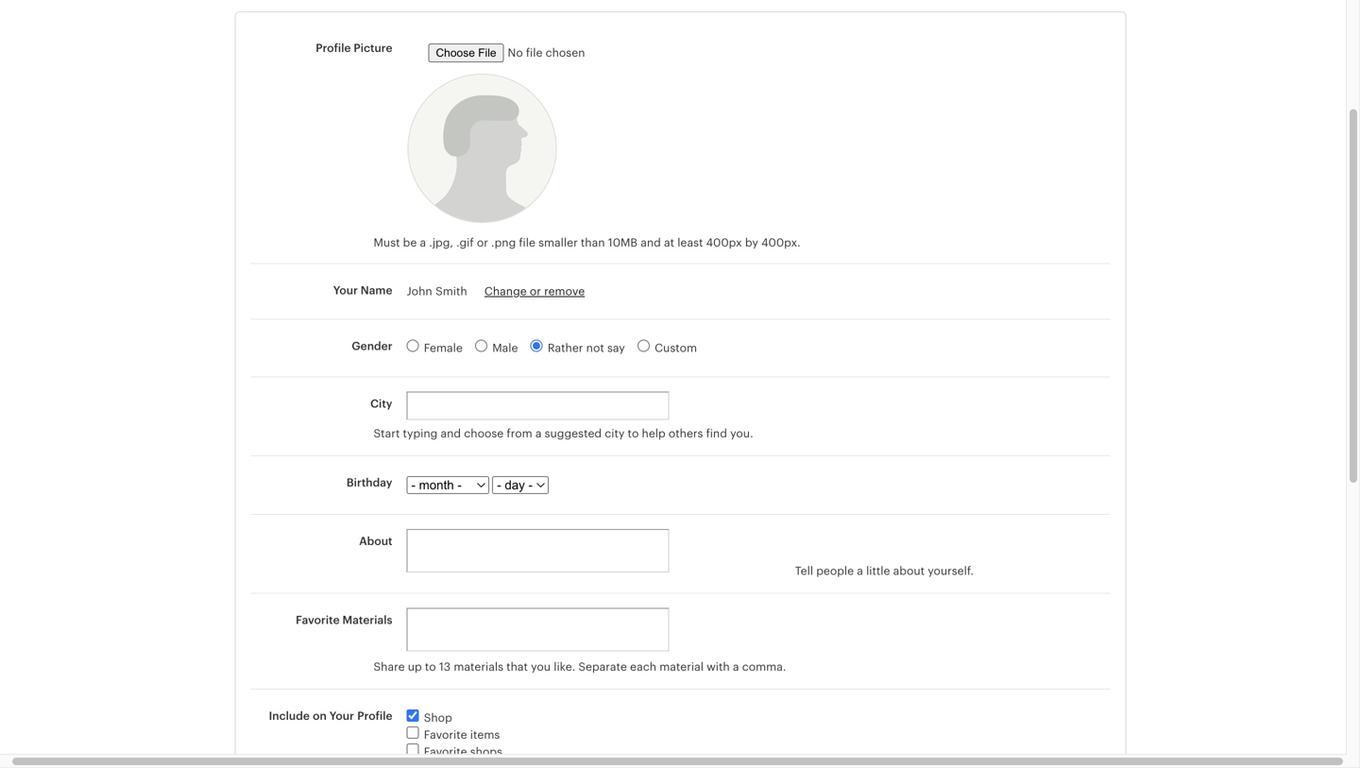 Task type: locate. For each thing, give the bounding box(es) containing it.
Favorite shops checkbox
[[407, 744, 419, 756]]

city
[[605, 427, 625, 440]]

birthday group
[[251, 456, 1111, 500]]

start
[[374, 427, 400, 440]]

1 horizontal spatial to
[[628, 427, 639, 440]]

custom
[[655, 342, 698, 354]]

Female radio
[[407, 340, 419, 352]]

each
[[630, 661, 657, 674]]

at
[[664, 236, 675, 249]]

.jpg,
[[429, 236, 454, 249]]

favorite down favorite items
[[424, 746, 467, 759]]

shop
[[424, 712, 452, 725]]

1 vertical spatial favorite
[[424, 729, 467, 742]]

choose
[[464, 427, 504, 440]]

include on your profile
[[269, 710, 393, 723]]

change
[[485, 285, 527, 298]]

like.
[[554, 661, 576, 674]]

About text field
[[407, 529, 670, 573]]

Profile Picture file field
[[429, 43, 618, 62]]

remove
[[544, 285, 585, 298]]

or inside 'your name' group
[[530, 285, 541, 298]]

favorite materials
[[296, 614, 393, 626]]

and right typing
[[441, 427, 461, 440]]

shops
[[470, 746, 503, 759]]

0 horizontal spatial or
[[477, 236, 488, 249]]

1 horizontal spatial and
[[641, 236, 661, 249]]

or
[[477, 236, 488, 249], [530, 285, 541, 298]]

from
[[507, 427, 533, 440]]

say
[[608, 342, 625, 354]]

a
[[420, 236, 426, 249], [536, 427, 542, 440], [857, 564, 864, 577], [733, 661, 740, 674]]

change or remove link
[[485, 285, 585, 298]]

1 horizontal spatial or
[[530, 285, 541, 298]]

1 vertical spatial to
[[425, 661, 436, 674]]

name
[[361, 284, 393, 297]]

your profile
[[330, 710, 393, 723]]

tell people a little about yourself.
[[795, 564, 974, 577]]

must
[[374, 236, 400, 249]]

Shop checkbox
[[407, 710, 419, 722]]

picture
[[354, 42, 393, 54]]

and
[[641, 236, 661, 249], [441, 427, 461, 440]]

birthday
[[347, 476, 393, 489]]

0 vertical spatial favorite
[[296, 614, 340, 626]]

favorite for favorite shops
[[424, 746, 467, 759]]

1 vertical spatial and
[[441, 427, 461, 440]]

favorite items
[[424, 729, 500, 742]]

john smith image
[[408, 74, 557, 223]]

to
[[628, 427, 639, 440], [425, 661, 436, 674]]

you
[[531, 661, 551, 674]]

a right be
[[420, 236, 426, 249]]

your name group
[[251, 264, 1111, 319]]

your
[[333, 284, 358, 297]]

favorite left materials
[[296, 614, 340, 626]]

0 vertical spatial to
[[628, 427, 639, 440]]

favorite
[[296, 614, 340, 626], [424, 729, 467, 742], [424, 746, 467, 759]]

favorite for favorite materials
[[296, 614, 340, 626]]

find
[[707, 427, 728, 440]]

Custom radio
[[638, 340, 650, 352]]

be
[[403, 236, 417, 249]]

Male radio
[[475, 340, 488, 352]]

0 vertical spatial or
[[477, 236, 488, 249]]

or right .gif
[[477, 236, 488, 249]]

favorite down the shop
[[424, 729, 467, 742]]

a left little
[[857, 564, 864, 577]]

400px.
[[762, 236, 801, 249]]

to right city
[[628, 427, 639, 440]]

or left the remove
[[530, 285, 541, 298]]

and left at
[[641, 236, 661, 249]]

to left 13
[[425, 661, 436, 674]]

your name
[[333, 284, 393, 297]]

that
[[507, 661, 528, 674]]

2 vertical spatial favorite
[[424, 746, 467, 759]]

materials
[[343, 614, 393, 626]]

1 vertical spatial or
[[530, 285, 541, 298]]



Task type: describe. For each thing, give the bounding box(es) containing it.
.png
[[491, 236, 516, 249]]

include on your profile group
[[251, 690, 1111, 768]]

0 horizontal spatial to
[[425, 661, 436, 674]]

tell
[[795, 564, 814, 577]]

0 vertical spatial and
[[641, 236, 661, 249]]

file
[[519, 236, 536, 249]]

Favorite Materials text field
[[407, 608, 670, 651]]

a right from
[[536, 427, 542, 440]]

rather not say
[[548, 342, 625, 354]]

yourself.
[[928, 564, 974, 577]]

favorite for favorite items
[[424, 729, 467, 742]]

little
[[867, 564, 891, 577]]

materials
[[454, 661, 504, 674]]

people
[[817, 564, 854, 577]]

up
[[408, 661, 422, 674]]

profile
[[316, 42, 351, 54]]

you.
[[731, 427, 754, 440]]

City text field
[[407, 392, 670, 420]]

start typing and choose from a suggested city to help others find you.
[[374, 427, 754, 440]]

suggested
[[545, 427, 602, 440]]

by
[[745, 236, 759, 249]]

must be a .jpg, .gif or .png file smaller than 10mb and at least 400px by 400px.
[[374, 236, 801, 249]]

share
[[374, 661, 405, 674]]

about
[[894, 564, 925, 577]]

0 horizontal spatial and
[[441, 427, 461, 440]]

.gif
[[457, 236, 474, 249]]

help
[[642, 427, 666, 440]]

Favorite items checkbox
[[407, 727, 419, 739]]

about
[[359, 535, 393, 548]]

female
[[424, 342, 463, 354]]

profile picture
[[316, 42, 393, 54]]

change or remove
[[485, 285, 585, 298]]

others
[[669, 427, 704, 440]]

gender
[[352, 340, 393, 352]]

400px
[[706, 236, 742, 249]]

favorite shops
[[424, 746, 503, 759]]

10mb
[[608, 236, 638, 249]]

with
[[707, 661, 730, 674]]

comma.
[[743, 661, 787, 674]]

a right with
[[733, 661, 740, 674]]

typing
[[403, 427, 438, 440]]

rather
[[548, 342, 584, 354]]

share up to 13 materials that you like. separate each material with a comma.
[[374, 661, 787, 674]]

gender group
[[251, 320, 1111, 377]]

john smith
[[407, 285, 471, 298]]

material
[[660, 661, 704, 674]]

city
[[371, 397, 393, 410]]

male
[[493, 342, 518, 354]]

separate
[[579, 661, 627, 674]]

items
[[470, 729, 500, 742]]

than
[[581, 236, 605, 249]]

13
[[439, 661, 451, 674]]

least
[[678, 236, 703, 249]]

not
[[587, 342, 605, 354]]

Rather not say radio
[[531, 340, 543, 352]]

smaller
[[539, 236, 578, 249]]

include on
[[269, 710, 327, 723]]



Task type: vqa. For each thing, say whether or not it's contained in the screenshot.
(103,795)
no



